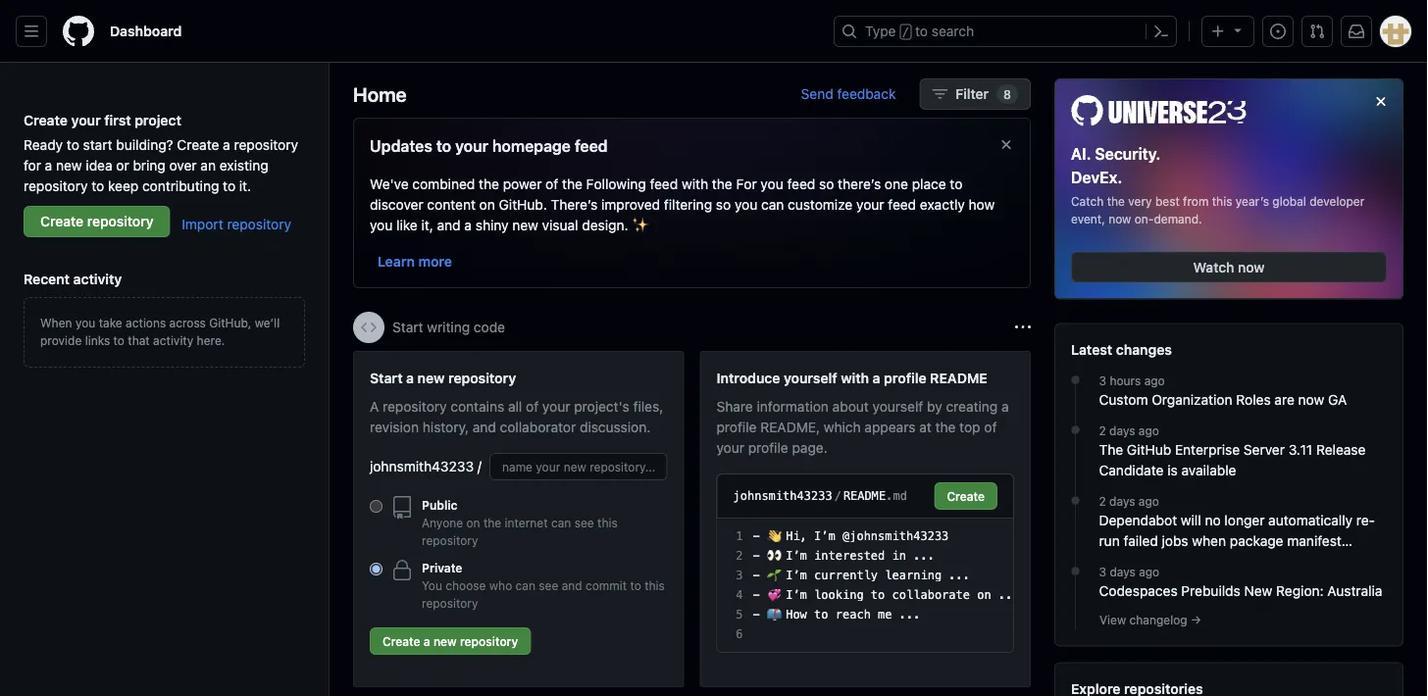 Task type: describe. For each thing, give the bounding box(es) containing it.
on-
[[1135, 213, 1155, 226]]

building?
[[116, 136, 173, 153]]

3 hours ago custom organization roles are now ga
[[1100, 374, 1348, 408]]

to up combined
[[437, 137, 452, 156]]

longer
[[1225, 513, 1265, 529]]

the github enterprise server 3.11 release candidate is available link
[[1100, 440, 1388, 481]]

the left power
[[479, 176, 499, 192]]

i'm up how
[[786, 589, 808, 603]]

repository inside button
[[460, 635, 518, 649]]

and inside a repository contains all of your project's files, revision history, and collaborator discussion.
[[473, 419, 496, 435]]

create up an
[[177, 136, 219, 153]]

days for dependabot
[[1110, 495, 1136, 509]]

a right for
[[45, 157, 52, 173]]

can inside private you choose who can see and commit to this repository
[[516, 579, 536, 593]]

bring
[[133, 157, 166, 173]]

re-
[[1357, 513, 1376, 529]]

provide
[[40, 334, 82, 347]]

i'm right 🌱
[[786, 569, 808, 583]]

create for create your first project ready to start building? create a repository for a new idea or bring over an existing repository to keep contributing to it.
[[24, 112, 68, 128]]

create for create a new repository
[[383, 635, 421, 649]]

2 for the github enterprise server 3.11 release candidate is available
[[1100, 425, 1107, 438]]

visual
[[542, 217, 579, 233]]

feed up filtering on the top left of page
[[650, 176, 678, 192]]

a
[[370, 398, 379, 415]]

8
[[1004, 87, 1012, 101]]

6
[[736, 628, 743, 642]]

repository down it.
[[227, 216, 291, 232]]

hi,
[[786, 530, 808, 544]]

repository down for
[[24, 178, 88, 194]]

best
[[1156, 195, 1180, 209]]

5
[[736, 608, 743, 622]]

public
[[422, 499, 458, 512]]

files,
[[634, 398, 664, 415]]

commit
[[586, 579, 627, 593]]

to down idea
[[92, 178, 104, 194]]

repository up existing
[[234, 136, 298, 153]]

links
[[85, 334, 110, 347]]

view changelog → link
[[1100, 614, 1202, 628]]

1 - from the top
[[753, 530, 760, 544]]

on inside we've combined the power of the following feed with the for you feed so there's one place to discover content on github. there's improved filtering so you can customize your feed exactly how you like it, and a shiny new visual design. ✨
[[480, 196, 495, 212]]

create repository
[[40, 213, 154, 230]]

... up learning
[[914, 550, 935, 563]]

anyone
[[422, 516, 463, 530]]

all
[[508, 398, 522, 415]]

dot fill image for dependabot will no longer automatically re- run failed jobs when package manifest changes
[[1068, 493, 1084, 509]]

repository down keep at the left of page
[[87, 213, 154, 230]]

reach
[[836, 608, 871, 622]]

of for power
[[546, 176, 559, 192]]

from
[[1184, 195, 1209, 209]]

share
[[717, 398, 753, 415]]

github.
[[499, 196, 547, 212]]

recent
[[24, 271, 70, 287]]

catch
[[1072, 195, 1104, 209]]

release
[[1317, 442, 1367, 458]]

to left 'start'
[[67, 136, 79, 153]]

combined
[[413, 176, 475, 192]]

when
[[40, 316, 72, 330]]

in
[[893, 550, 907, 563]]

johnsmith43233 /
[[370, 459, 482, 475]]

very
[[1129, 195, 1153, 209]]

📫
[[767, 608, 779, 622]]

create a new repository
[[383, 635, 518, 649]]

now inside ai. security. devex. catch the very best from this year's global developer event, now on-demand.
[[1109, 213, 1132, 226]]

4
[[736, 589, 743, 603]]

i'm down hi,
[[786, 550, 808, 563]]

dot fill image for the github enterprise server 3.11 release candidate is available
[[1068, 423, 1084, 438]]

start for start writing code
[[393, 319, 424, 336]]

information
[[757, 398, 829, 415]]

0 vertical spatial changes
[[1117, 342, 1173, 358]]

feed down one
[[888, 196, 917, 212]]

yourself inside share information about yourself by creating a profile readme, which appears at the top of your profile page.
[[873, 398, 924, 415]]

server
[[1244, 442, 1286, 458]]

a up appears
[[873, 370, 881, 386]]

by
[[927, 398, 943, 415]]

0 vertical spatial profile
[[884, 370, 927, 386]]

there's
[[838, 176, 881, 192]]

appears
[[865, 419, 916, 435]]

→
[[1191, 614, 1202, 628]]

to up 'me'
[[871, 589, 886, 603]]

the up there's
[[562, 176, 583, 192]]

send feedback
[[801, 86, 896, 102]]

feedback
[[838, 86, 896, 102]]

on inside public anyone on the internet can see this repository
[[467, 516, 480, 530]]

ai.
[[1072, 144, 1092, 163]]

activity inside when you take actions across github, we'll provide links to that activity here.
[[153, 334, 194, 347]]

your inside we've combined the power of the following feed with the for you feed so there's one place to discover content on github. there's improved filtering so you can customize your feed exactly how you like it, and a shiny new visual design. ✨
[[857, 196, 885, 212]]

this inside ai. security. devex. catch the very best from this year's global developer event, now on-demand.
[[1213, 195, 1233, 209]]

updates
[[370, 137, 433, 156]]

on inside 1 - 👋 hi, i'm @johnsmith43233 2 - 👀 i'm interested in ... 3 - 🌱 i'm currently learning ... 4 - 💞️ i'm looking to collaborate on ... 5 - 📫 how to reach me ... 6
[[978, 589, 992, 603]]

private you choose who can see and commit to this repository
[[422, 561, 665, 610]]

you right the for
[[761, 176, 784, 192]]

new inside we've combined the power of the following feed with the for you feed so there's one place to discover content on github. there's improved filtering so you can customize your feed exactly how you like it, and a shiny new visual design. ✨
[[513, 217, 539, 233]]

no
[[1206, 513, 1221, 529]]

2 days ago the github enterprise server 3.11 release candidate is available
[[1100, 425, 1367, 479]]

johnsmith43233 for johnsmith43233 / readme .md
[[734, 490, 833, 503]]

improved
[[602, 196, 661, 212]]

to inside private you choose who can see and commit to this repository
[[630, 579, 642, 593]]

project
[[135, 112, 181, 128]]

enterprise
[[1176, 442, 1241, 458]]

create a new repository element
[[370, 368, 668, 663]]

... right 'me'
[[900, 608, 921, 622]]

filtering
[[664, 196, 713, 212]]

we've combined the power of the following feed with the for you feed so there's one place to discover content on github. there's improved filtering so you can customize your feed exactly how you like it, and a shiny new visual design. ✨
[[370, 176, 995, 233]]

2 for dependabot will no longer automatically re- run failed jobs when package manifest changes
[[1100, 495, 1107, 509]]

repository inside a repository contains all of your project's files, revision history, and collaborator discussion.
[[383, 398, 447, 415]]

issue opened image
[[1271, 24, 1287, 39]]

filter
[[956, 86, 989, 102]]

triangle down image
[[1231, 22, 1246, 38]]

one
[[885, 176, 909, 192]]

the left the for
[[712, 176, 733, 192]]

latest
[[1072, 342, 1113, 358]]

none submit inside introduce yourself with a profile readme element
[[935, 483, 998, 510]]

import
[[182, 216, 223, 232]]

a inside create a new repository button
[[424, 635, 430, 649]]

0 vertical spatial readme
[[931, 370, 988, 386]]

1 horizontal spatial now
[[1239, 259, 1265, 275]]

developer
[[1310, 195, 1365, 209]]

you down the for
[[735, 196, 758, 212]]

this inside private you choose who can see and commit to this repository
[[645, 579, 665, 593]]

to inside when you take actions across github, we'll provide links to that activity here.
[[113, 334, 125, 347]]

more
[[419, 253, 452, 269]]

home
[[353, 82, 407, 105]]

and inside private you choose who can see and commit to this repository
[[562, 579, 583, 593]]

3 for custom organization roles are now ga
[[1100, 374, 1107, 388]]

ga
[[1329, 392, 1348, 408]]

... right collaborate at the bottom of the page
[[999, 589, 1020, 603]]

customize
[[788, 196, 853, 212]]

devex.
[[1072, 168, 1123, 187]]

start for start a new repository
[[370, 370, 403, 386]]

why am i seeing this? image
[[1016, 320, 1031, 336]]

git pull request image
[[1310, 24, 1326, 39]]

the inside share information about yourself by creating a profile readme, which appears at the top of your profile page.
[[936, 419, 956, 435]]

custom
[[1100, 392, 1149, 408]]

ago for codespaces
[[1140, 566, 1160, 580]]

codespaces
[[1100, 584, 1178, 600]]

watch
[[1194, 259, 1235, 275]]

there's
[[551, 196, 598, 212]]

roles
[[1237, 392, 1272, 408]]

to right how
[[815, 608, 829, 622]]

feed up following
[[575, 137, 608, 156]]

public anyone on the internet can see this repository
[[422, 499, 618, 548]]

universe23 image
[[1072, 95, 1247, 126]]

💞️
[[767, 589, 779, 603]]

revision
[[370, 419, 419, 435]]

latest changes
[[1072, 342, 1173, 358]]

3 for codespaces prebuilds new region: australia
[[1100, 566, 1107, 580]]

of inside share information about yourself by creating a profile readme, which appears at the top of your profile page.
[[985, 419, 997, 435]]

homepage image
[[63, 16, 94, 47]]

place
[[912, 176, 947, 192]]

power
[[503, 176, 542, 192]]

demand.
[[1155, 213, 1203, 226]]

... up collaborate at the bottom of the page
[[949, 569, 971, 583]]

to left it.
[[223, 178, 236, 194]]

you inside when you take actions across github, we'll provide links to that activity here.
[[75, 316, 95, 330]]

github
[[1128, 442, 1172, 458]]

existing
[[220, 157, 269, 173]]



Task type: vqa. For each thing, say whether or not it's contained in the screenshot.


Task type: locate. For each thing, give the bounding box(es) containing it.
days inside the 2 days ago the github enterprise server 3.11 release candidate is available
[[1110, 425, 1136, 438]]

repository down who
[[460, 635, 518, 649]]

command palette image
[[1154, 24, 1170, 39]]

ago up 'codespaces'
[[1140, 566, 1160, 580]]

ai. security. devex. catch the very best from this year's global developer event, now on-demand.
[[1072, 144, 1365, 226]]

failed
[[1124, 533, 1159, 550]]

0 vertical spatial with
[[682, 176, 709, 192]]

2 dot fill image from the top
[[1068, 423, 1084, 438]]

create up recent activity
[[40, 213, 84, 230]]

plus image
[[1211, 24, 1227, 39]]

1 vertical spatial now
[[1239, 259, 1265, 275]]

on right anyone
[[467, 516, 480, 530]]

create down 'lock' icon
[[383, 635, 421, 649]]

repository
[[234, 136, 298, 153], [24, 178, 88, 194], [87, 213, 154, 230], [227, 216, 291, 232], [448, 370, 516, 386], [383, 398, 447, 415], [422, 534, 478, 548], [422, 597, 478, 610], [460, 635, 518, 649]]

new
[[56, 157, 82, 173], [513, 217, 539, 233], [418, 370, 445, 386], [434, 635, 457, 649]]

- left 👋
[[753, 530, 760, 544]]

/ inside introduce yourself with a profile readme element
[[835, 490, 842, 503]]

can right internet
[[551, 516, 571, 530]]

days up dependabot
[[1110, 495, 1136, 509]]

this inside public anyone on the internet can see this repository
[[598, 516, 618, 530]]

yourself up information
[[784, 370, 838, 386]]

filter image
[[933, 86, 948, 102]]

0 vertical spatial start
[[393, 319, 424, 336]]

dependabot will no longer automatically re- run failed jobs when package manifest changes link
[[1100, 511, 1388, 570]]

feed up customize
[[788, 176, 816, 192]]

automatically
[[1269, 513, 1353, 529]]

code image
[[361, 320, 377, 336]]

new down github.
[[513, 217, 539, 233]]

- left 📫
[[753, 608, 760, 622]]

the inside public anyone on the internet can see this repository
[[484, 516, 502, 530]]

can right who
[[516, 579, 536, 593]]

3 down the run
[[1100, 566, 1107, 580]]

3 up 4
[[736, 569, 743, 583]]

ago for dependabot
[[1139, 495, 1160, 509]]

page.
[[792, 440, 828, 456]]

you down discover
[[370, 217, 393, 233]]

/ left .md at the bottom of page
[[835, 490, 842, 503]]

3 inside 3 hours ago custom organization roles are now ga
[[1100, 374, 1107, 388]]

2 vertical spatial this
[[645, 579, 665, 593]]

codespaces prebuilds new region: australia link
[[1100, 582, 1388, 602]]

can inside public anyone on the internet can see this repository
[[551, 516, 571, 530]]

0 horizontal spatial see
[[539, 579, 559, 593]]

1 horizontal spatial see
[[575, 516, 594, 530]]

so right filtering on the top left of page
[[716, 196, 731, 212]]

see inside public anyone on the internet can see this repository
[[575, 516, 594, 530]]

repository inside private you choose who can see and commit to this repository
[[422, 597, 478, 610]]

2 horizontal spatial /
[[903, 26, 910, 39]]

now inside 3 hours ago custom organization roles are now ga
[[1299, 392, 1325, 408]]

1
[[736, 530, 743, 544]]

1 vertical spatial with
[[841, 370, 870, 386]]

shiny
[[476, 217, 509, 233]]

/ inside create a new repository element
[[478, 459, 482, 475]]

2 vertical spatial of
[[985, 419, 997, 435]]

this right commit
[[645, 579, 665, 593]]

create repository link
[[24, 206, 170, 237]]

a up the revision
[[406, 370, 414, 386]]

/
[[903, 26, 910, 39], [478, 459, 482, 475], [835, 490, 842, 503]]

for
[[24, 157, 41, 173]]

this right from
[[1213, 195, 1233, 209]]

johnsmith43233 inside introduce yourself with a profile readme element
[[734, 490, 833, 503]]

0 vertical spatial johnsmith43233
[[370, 459, 474, 475]]

design.
[[582, 217, 629, 233]]

2 inside the 2 days ago dependabot will no longer automatically re- run failed jobs when package manifest changes
[[1100, 495, 1107, 509]]

2 up the run
[[1100, 495, 1107, 509]]

interested
[[815, 550, 886, 563]]

new up history, at the left
[[418, 370, 445, 386]]

to right commit
[[630, 579, 642, 593]]

2 up the
[[1100, 425, 1107, 438]]

2 vertical spatial can
[[516, 579, 536, 593]]

notifications image
[[1349, 24, 1365, 39]]

dot fill image for codespaces prebuilds new region: australia
[[1068, 564, 1084, 580]]

security.
[[1096, 144, 1161, 163]]

2 vertical spatial profile
[[749, 440, 789, 456]]

import repository link
[[182, 216, 291, 232]]

now right watch at the top
[[1239, 259, 1265, 275]]

5 - from the top
[[753, 608, 760, 622]]

new down you
[[434, 635, 457, 649]]

changelog
[[1130, 614, 1188, 628]]

repository down anyone
[[422, 534, 478, 548]]

see inside private you choose who can see and commit to this repository
[[539, 579, 559, 593]]

1 vertical spatial yourself
[[873, 398, 924, 415]]

1 horizontal spatial johnsmith43233
[[734, 490, 833, 503]]

discussion.
[[580, 419, 651, 435]]

start inside create a new repository element
[[370, 370, 403, 386]]

of for all
[[526, 398, 539, 415]]

johnsmith43233 for johnsmith43233 /
[[370, 459, 474, 475]]

of inside we've combined the power of the following feed with the for you feed so there's one place to discover content on github. there's improved filtering so you can customize your feed exactly how you like it, and a shiny new visual design. ✨
[[546, 176, 559, 192]]

1 vertical spatial start
[[370, 370, 403, 386]]

so up customize
[[820, 176, 835, 192]]

introduce yourself with a profile readme
[[717, 370, 988, 386]]

0 horizontal spatial and
[[437, 217, 461, 233]]

johnsmith43233 inside create a new repository element
[[370, 459, 474, 475]]

the left internet
[[484, 516, 502, 530]]

1 horizontal spatial this
[[645, 579, 665, 593]]

repository up contains
[[448, 370, 516, 386]]

days for the
[[1110, 425, 1136, 438]]

.md
[[886, 490, 908, 503]]

1 vertical spatial see
[[539, 579, 559, 593]]

private
[[422, 561, 463, 575]]

2 horizontal spatial can
[[762, 196, 784, 212]]

learn more link
[[378, 253, 452, 269]]

jobs
[[1163, 533, 1189, 550]]

collaborate
[[893, 589, 971, 603]]

dot fill image
[[1068, 373, 1084, 388], [1068, 423, 1084, 438], [1068, 493, 1084, 509], [1068, 564, 1084, 580]]

ago inside the 2 days ago the github enterprise server 3.11 release candidate is available
[[1139, 425, 1160, 438]]

johnsmith43233 up 👋
[[734, 490, 833, 503]]

view
[[1100, 614, 1127, 628]]

days inside "3 days ago codespaces prebuilds new region: australia"
[[1110, 566, 1136, 580]]

1 vertical spatial 2
[[1100, 495, 1107, 509]]

0 vertical spatial 2
[[1100, 425, 1107, 438]]

1 vertical spatial can
[[551, 516, 571, 530]]

3 - from the top
[[753, 569, 760, 583]]

4 dot fill image from the top
[[1068, 564, 1084, 580]]

close image
[[1374, 94, 1390, 109]]

see
[[575, 516, 594, 530], [539, 579, 559, 593]]

manifest
[[1288, 533, 1342, 550]]

to left search
[[916, 23, 928, 39]]

create inside button
[[383, 635, 421, 649]]

ago for custom
[[1145, 374, 1166, 388]]

and inside we've combined the power of the following feed with the for you feed so there's one place to discover content on github. there's improved filtering so you can customize your feed exactly how you like it, and a shiny new visual design. ✨
[[437, 217, 461, 233]]

your up the collaborator
[[543, 398, 571, 415]]

the
[[1100, 442, 1124, 458]]

i'm
[[815, 530, 836, 544], [786, 550, 808, 563], [786, 569, 808, 583], [786, 589, 808, 603]]

1 days from the top
[[1110, 425, 1136, 438]]

and left commit
[[562, 579, 583, 593]]

you up links
[[75, 316, 95, 330]]

a inside share information about yourself by creating a profile readme, which appears at the top of your profile page.
[[1002, 398, 1009, 415]]

3 dot fill image from the top
[[1068, 493, 1084, 509]]

readme
[[931, 370, 988, 386], [844, 490, 886, 503]]

ready
[[24, 136, 63, 153]]

on right collaborate at the bottom of the page
[[978, 589, 992, 603]]

1 horizontal spatial so
[[820, 176, 835, 192]]

send
[[801, 86, 834, 102]]

0 vertical spatial this
[[1213, 195, 1233, 209]]

package
[[1230, 533, 1284, 550]]

create for create repository
[[40, 213, 84, 230]]

2 horizontal spatial this
[[1213, 195, 1233, 209]]

x image
[[999, 137, 1015, 153]]

0 vertical spatial activity
[[73, 271, 122, 287]]

see down "repository name" text box
[[575, 516, 594, 530]]

0 horizontal spatial can
[[516, 579, 536, 593]]

a up existing
[[223, 136, 230, 153]]

to up exactly
[[950, 176, 963, 192]]

readme up @johnsmith43233
[[844, 490, 886, 503]]

2 days from the top
[[1110, 495, 1136, 509]]

1 horizontal spatial of
[[546, 176, 559, 192]]

4 - from the top
[[753, 589, 760, 603]]

1 vertical spatial johnsmith43233
[[734, 490, 833, 503]]

ago for the
[[1139, 425, 1160, 438]]

0 horizontal spatial readme
[[844, 490, 886, 503]]

✨
[[632, 217, 646, 233]]

repository down choose
[[422, 597, 478, 610]]

/ for type / to search
[[903, 26, 910, 39]]

days inside the 2 days ago dependabot will no longer automatically re- run failed jobs when package manifest changes
[[1110, 495, 1136, 509]]

0 vertical spatial see
[[575, 516, 594, 530]]

3.11
[[1289, 442, 1313, 458]]

this
[[1213, 195, 1233, 209], [598, 516, 618, 530], [645, 579, 665, 593]]

1 vertical spatial this
[[598, 516, 618, 530]]

of right top
[[985, 419, 997, 435]]

yourself up appears
[[873, 398, 924, 415]]

activity up the take
[[73, 271, 122, 287]]

create up ready
[[24, 112, 68, 128]]

a inside we've combined the power of the following feed with the for you feed so there's one place to discover content on github. there's improved filtering so you can customize your feed exactly how you like it, and a shiny new visual design. ✨
[[465, 217, 472, 233]]

event,
[[1072, 213, 1106, 226]]

0 vertical spatial yourself
[[784, 370, 838, 386]]

at
[[920, 419, 932, 435]]

your inside a repository contains all of your project's files, revision history, and collaborator discussion.
[[543, 398, 571, 415]]

learning
[[886, 569, 942, 583]]

with inside we've combined the power of the following feed with the for you feed so there's one place to discover content on github. there's improved filtering so you can customize your feed exactly how you like it, and a shiny new visual design. ✨
[[682, 176, 709, 192]]

0 vertical spatial /
[[903, 26, 910, 39]]

new inside create a new repository button
[[434, 635, 457, 649]]

profile up appears
[[884, 370, 927, 386]]

the inside ai. security. devex. catch the very best from this year's global developer event, now on-demand.
[[1108, 195, 1126, 209]]

- left 💞️
[[753, 589, 760, 603]]

ago up github
[[1139, 425, 1160, 438]]

looking
[[815, 589, 864, 603]]

activity down across
[[153, 334, 194, 347]]

1 horizontal spatial with
[[841, 370, 870, 386]]

create
[[24, 112, 68, 128], [177, 136, 219, 153], [40, 213, 84, 230], [383, 635, 421, 649]]

1 horizontal spatial readme
[[931, 370, 988, 386]]

1 dot fill image from the top
[[1068, 373, 1084, 388]]

1 vertical spatial activity
[[153, 334, 194, 347]]

2 vertical spatial 2
[[736, 550, 743, 563]]

- left 👀 at the bottom
[[753, 550, 760, 563]]

days up the
[[1110, 425, 1136, 438]]

2 vertical spatial /
[[835, 490, 842, 503]]

None radio
[[370, 501, 383, 513], [370, 563, 383, 576], [370, 501, 383, 513], [370, 563, 383, 576]]

1 vertical spatial days
[[1110, 495, 1136, 509]]

1 horizontal spatial and
[[473, 419, 496, 435]]

days for codespaces
[[1110, 566, 1136, 580]]

when you take actions across github, we'll provide links to that activity here.
[[40, 316, 280, 347]]

3 inside "3 days ago codespaces prebuilds new region: australia"
[[1100, 566, 1107, 580]]

and down contains
[[473, 419, 496, 435]]

1 vertical spatial /
[[478, 459, 482, 475]]

repository inside public anyone on the internet can see this repository
[[422, 534, 478, 548]]

introduce yourself with a profile readme element
[[700, 351, 1031, 688]]

is
[[1168, 463, 1178, 479]]

to inside we've combined the power of the following feed with the for you feed so there's one place to discover content on github. there's improved filtering so you can customize your feed exactly how you like it, and a shiny new visual design. ✨
[[950, 176, 963, 192]]

0 vertical spatial of
[[546, 176, 559, 192]]

i'm right hi,
[[815, 530, 836, 544]]

dependabot
[[1100, 513, 1178, 529]]

1 vertical spatial profile
[[717, 419, 757, 435]]

/ right the type
[[903, 26, 910, 39]]

profile
[[884, 370, 927, 386], [717, 419, 757, 435], [749, 440, 789, 456]]

new left idea
[[56, 157, 82, 173]]

0 horizontal spatial yourself
[[784, 370, 838, 386]]

profile down the readme,
[[749, 440, 789, 456]]

your down share
[[717, 440, 745, 456]]

of inside a repository contains all of your project's files, revision history, and collaborator discussion.
[[526, 398, 539, 415]]

profile down share
[[717, 419, 757, 435]]

repo image
[[391, 497, 414, 520]]

2 vertical spatial and
[[562, 579, 583, 593]]

start
[[83, 136, 112, 153]]

lock image
[[391, 559, 414, 583]]

this up commit
[[598, 516, 618, 530]]

australia
[[1328, 584, 1383, 600]]

0 vertical spatial so
[[820, 176, 835, 192]]

0 horizontal spatial of
[[526, 398, 539, 415]]

0 vertical spatial days
[[1110, 425, 1136, 438]]

2 horizontal spatial now
[[1299, 392, 1325, 408]]

1 horizontal spatial /
[[835, 490, 842, 503]]

/ inside type / to search
[[903, 26, 910, 39]]

0 horizontal spatial this
[[598, 516, 618, 530]]

will
[[1182, 513, 1202, 529]]

0 horizontal spatial /
[[478, 459, 482, 475]]

start right code icon
[[393, 319, 424, 336]]

start writing code
[[393, 319, 505, 336]]

1 horizontal spatial yourself
[[873, 398, 924, 415]]

2 - from the top
[[753, 550, 760, 563]]

1 - 👋 hi, i'm @johnsmith43233 2 - 👀 i'm interested in ... 3 - 🌱 i'm currently learning ... 4 - 💞️ i'm looking to collaborate on ... 5 - 📫 how to reach me ... 6
[[736, 530, 1020, 642]]

of right power
[[546, 176, 559, 192]]

None submit
[[935, 483, 998, 510]]

1 vertical spatial and
[[473, 419, 496, 435]]

/ for johnsmith43233 /
[[478, 459, 482, 475]]

your inside share information about yourself by creating a profile readme, which appears at the top of your profile page.
[[717, 440, 745, 456]]

project's
[[574, 398, 630, 415]]

1 horizontal spatial activity
[[153, 334, 194, 347]]

1 vertical spatial so
[[716, 196, 731, 212]]

start up a
[[370, 370, 403, 386]]

the
[[479, 176, 499, 192], [562, 176, 583, 192], [712, 176, 733, 192], [1108, 195, 1126, 209], [936, 419, 956, 435], [484, 516, 502, 530]]

see right who
[[539, 579, 559, 593]]

create a new repository button
[[370, 628, 531, 656]]

0 horizontal spatial johnsmith43233
[[370, 459, 474, 475]]

a left shiny
[[465, 217, 472, 233]]

ago inside "3 days ago codespaces prebuilds new region: australia"
[[1140, 566, 1160, 580]]

and down "content" on the left
[[437, 217, 461, 233]]

2 vertical spatial days
[[1110, 566, 1136, 580]]

to down the take
[[113, 334, 125, 347]]

2 inside the 2 days ago the github enterprise server 3.11 release candidate is available
[[1100, 425, 1107, 438]]

ago inside 3 hours ago custom organization roles are now ga
[[1145, 374, 1166, 388]]

2 vertical spatial now
[[1299, 392, 1325, 408]]

0 vertical spatial and
[[437, 217, 461, 233]]

ago inside the 2 days ago dependabot will no longer automatically re- run failed jobs when package manifest changes
[[1139, 495, 1160, 509]]

/ down contains
[[478, 459, 482, 475]]

now left "on-"
[[1109, 213, 1132, 226]]

can left customize
[[762, 196, 784, 212]]

it,
[[422, 217, 434, 233]]

yourself
[[784, 370, 838, 386], [873, 398, 924, 415]]

dot fill image for custom organization roles are now ga
[[1068, 373, 1084, 388]]

2 inside 1 - 👋 hi, i'm @johnsmith43233 2 - 👀 i'm interested in ... 3 - 🌱 i'm currently learning ... 4 - 💞️ i'm looking to collaborate on ... 5 - 📫 how to reach me ... 6
[[736, 550, 743, 563]]

0 horizontal spatial with
[[682, 176, 709, 192]]

1 vertical spatial on
[[467, 516, 480, 530]]

your up 'start'
[[71, 112, 101, 128]]

your
[[71, 112, 101, 128], [455, 137, 489, 156], [857, 196, 885, 212], [543, 398, 571, 415], [717, 440, 745, 456]]

a repository contains all of your project's files, revision history, and collaborator discussion.
[[370, 398, 664, 435]]

days up 'codespaces'
[[1110, 566, 1136, 580]]

1 vertical spatial of
[[526, 398, 539, 415]]

2 horizontal spatial and
[[562, 579, 583, 593]]

the left 'very'
[[1108, 195, 1126, 209]]

your inside create your first project ready to start building? create a repository for a new idea or bring over an existing repository to keep contributing to it.
[[71, 112, 101, 128]]

which
[[824, 419, 861, 435]]

now left the ga
[[1299, 392, 1325, 408]]

johnsmith43233
[[370, 459, 474, 475], [734, 490, 833, 503]]

exactly
[[920, 196, 966, 212]]

3 inside 1 - 👋 hi, i'm @johnsmith43233 2 - 👀 i'm interested in ... 3 - 🌱 i'm currently learning ... 4 - 💞️ i'm looking to collaborate on ... 5 - 📫 how to reach me ... 6
[[736, 569, 743, 583]]

0 vertical spatial now
[[1109, 213, 1132, 226]]

2 vertical spatial on
[[978, 589, 992, 603]]

explore element
[[1055, 79, 1404, 697]]

2 horizontal spatial of
[[985, 419, 997, 435]]

repository up the revision
[[383, 398, 447, 415]]

who
[[490, 579, 513, 593]]

0 horizontal spatial so
[[716, 196, 731, 212]]

type / to search
[[866, 23, 975, 39]]

changes
[[1117, 342, 1173, 358], [1100, 554, 1153, 570]]

about
[[833, 398, 869, 415]]

with up filtering on the top left of page
[[682, 176, 709, 192]]

year's
[[1236, 195, 1270, 209]]

3 days from the top
[[1110, 566, 1136, 580]]

readme up 'creating'
[[931, 370, 988, 386]]

ago up dependabot
[[1139, 495, 1160, 509]]

a down you
[[424, 635, 430, 649]]

new inside create your first project ready to start building? create a repository for a new idea or bring over an existing repository to keep contributing to it.
[[56, 157, 82, 173]]

share information about yourself by creating a profile readme, which appears at the top of your profile page.
[[717, 398, 1009, 456]]

your up combined
[[455, 137, 489, 156]]

can inside we've combined the power of the following feed with the for you feed so there's one place to discover content on github. there's improved filtering so you can customize your feed exactly how you like it, and a shiny new visual design. ✨
[[762, 196, 784, 212]]

1 vertical spatial readme
[[844, 490, 886, 503]]

changes down failed
[[1100, 554, 1153, 570]]

1 horizontal spatial can
[[551, 516, 571, 530]]

Repository name text field
[[490, 453, 668, 481]]

0 horizontal spatial activity
[[73, 271, 122, 287]]

0 vertical spatial on
[[480, 196, 495, 212]]

ago right the 'hours'
[[1145, 374, 1166, 388]]

and
[[437, 217, 461, 233], [473, 419, 496, 435], [562, 579, 583, 593]]

changes inside the 2 days ago dependabot will no longer automatically re- run failed jobs when package manifest changes
[[1100, 554, 1153, 570]]

@johnsmith43233
[[843, 530, 949, 544]]

0 vertical spatial can
[[762, 196, 784, 212]]

watch now link
[[1072, 252, 1388, 283]]

type
[[866, 23, 897, 39]]

1 vertical spatial changes
[[1100, 554, 1153, 570]]

0 horizontal spatial now
[[1109, 213, 1132, 226]]

across
[[169, 316, 206, 330]]

/ for johnsmith43233 / readme .md
[[835, 490, 842, 503]]



